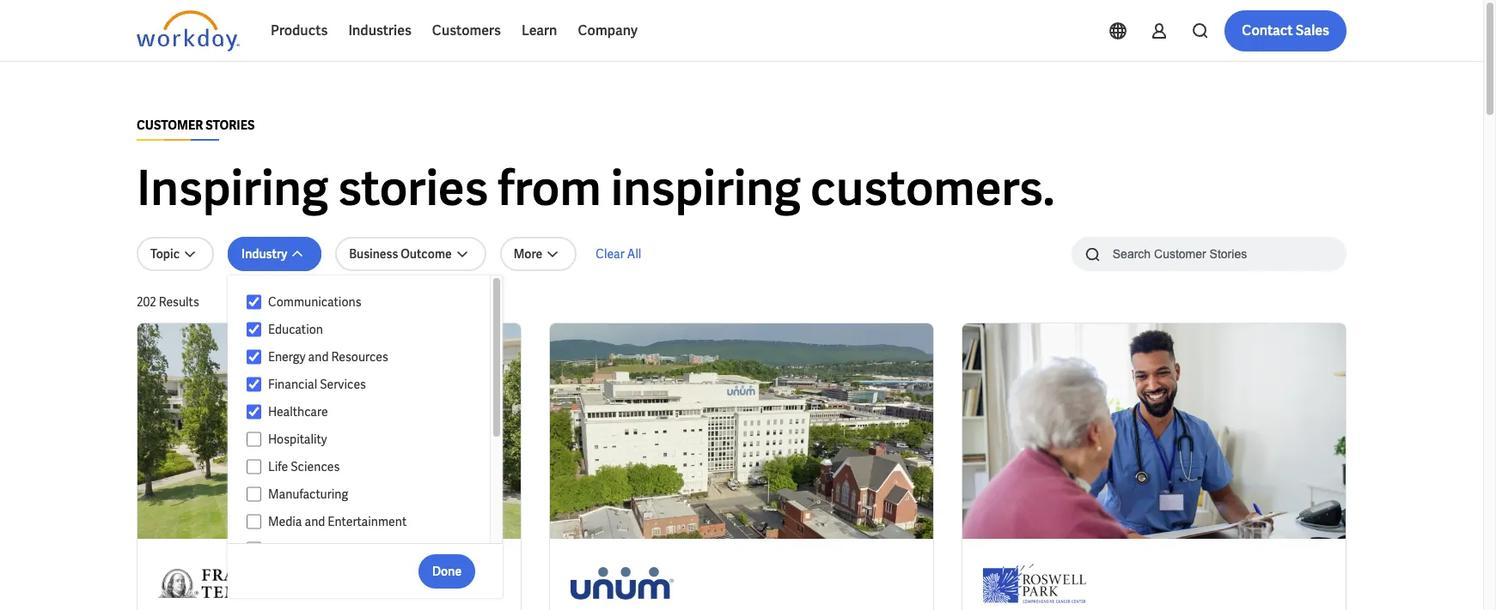 Task type: vqa. For each thing, say whether or not it's contained in the screenshot.
the Results
yes



Task type: locate. For each thing, give the bounding box(es) containing it.
energy and resources link
[[261, 347, 474, 368]]

clear all button
[[591, 237, 647, 272]]

franklin templeton companies, llc image
[[158, 560, 309, 608]]

topic button
[[137, 237, 214, 272]]

entertainment
[[328, 515, 407, 530]]

sales
[[1296, 21, 1329, 40]]

outcome
[[401, 247, 452, 262]]

life sciences link
[[261, 457, 474, 478]]

and up financial services
[[308, 350, 329, 365]]

done
[[432, 564, 462, 580]]

202 results
[[137, 295, 199, 310]]

manufacturing link
[[261, 485, 474, 505]]

0 vertical spatial and
[[308, 350, 329, 365]]

life
[[268, 460, 288, 475]]

industries
[[348, 21, 411, 40]]

None checkbox
[[247, 350, 261, 365], [247, 432, 261, 448], [247, 542, 261, 558], [247, 350, 261, 365], [247, 432, 261, 448], [247, 542, 261, 558]]

inspiring
[[137, 157, 328, 220]]

nonprofit
[[268, 542, 321, 558]]

financial services
[[268, 377, 366, 393]]

and for entertainment
[[305, 515, 325, 530]]

contact sales
[[1242, 21, 1329, 40]]

customers button
[[422, 10, 511, 52]]

1 vertical spatial and
[[305, 515, 325, 530]]

financial
[[268, 377, 317, 393]]

contact
[[1242, 21, 1293, 40]]

and
[[308, 350, 329, 365], [305, 515, 325, 530]]

None checkbox
[[247, 295, 261, 310], [247, 322, 261, 338], [247, 377, 261, 393], [247, 405, 261, 420], [247, 460, 261, 475], [247, 487, 261, 503], [247, 515, 261, 530], [247, 295, 261, 310], [247, 322, 261, 338], [247, 377, 261, 393], [247, 405, 261, 420], [247, 460, 261, 475], [247, 487, 261, 503], [247, 515, 261, 530]]

media and entertainment link
[[261, 512, 474, 533]]

sciences
[[291, 460, 340, 475]]

financial services link
[[261, 375, 474, 395]]

business outcome button
[[335, 237, 486, 272]]

life sciences
[[268, 460, 340, 475]]

from
[[498, 157, 601, 220]]

education
[[268, 322, 323, 338]]

customers.
[[810, 157, 1055, 220]]

stories
[[338, 157, 488, 220]]

contact sales link
[[1225, 10, 1347, 52]]

unum image
[[571, 560, 674, 608]]

company
[[578, 21, 638, 40]]

industry button
[[228, 237, 322, 272]]

stories
[[205, 118, 255, 133]]

topic
[[150, 247, 180, 262]]

and down manufacturing
[[305, 515, 325, 530]]

services
[[320, 377, 366, 393]]

customer
[[137, 118, 203, 133]]



Task type: describe. For each thing, give the bounding box(es) containing it.
healthcare
[[268, 405, 328, 420]]

learn button
[[511, 10, 568, 52]]

media and entertainment
[[268, 515, 407, 530]]

nonprofit link
[[261, 540, 474, 560]]

clear all
[[596, 247, 641, 262]]

and for resources
[[308, 350, 329, 365]]

products
[[271, 21, 328, 40]]

inspiring
[[611, 157, 801, 220]]

go to the homepage image
[[137, 10, 240, 52]]

healthcare link
[[261, 402, 474, 423]]

manufacturing
[[268, 487, 348, 503]]

hospitality link
[[261, 430, 474, 450]]

resources
[[331, 350, 388, 365]]

customer stories
[[137, 118, 255, 133]]

done button
[[418, 555, 475, 589]]

inspiring stories from inspiring customers.
[[137, 157, 1055, 220]]

hospitality
[[268, 432, 327, 448]]

more
[[514, 247, 542, 262]]

communications link
[[261, 292, 474, 313]]

industry
[[242, 247, 287, 262]]

products button
[[260, 10, 338, 52]]

results
[[159, 295, 199, 310]]

all
[[627, 247, 641, 262]]

business outcome
[[349, 247, 452, 262]]

education link
[[261, 320, 474, 340]]

Search Customer Stories text field
[[1102, 239, 1313, 269]]

industries button
[[338, 10, 422, 52]]

clear
[[596, 247, 625, 262]]

communications
[[268, 295, 361, 310]]

roswell park comprehensive cancer center (roswell park cancer institute) image
[[983, 560, 1086, 608]]

customers
[[432, 21, 501, 40]]

energy and resources
[[268, 350, 388, 365]]

energy
[[268, 350, 306, 365]]

business
[[349, 247, 398, 262]]

202
[[137, 295, 156, 310]]

more button
[[500, 237, 577, 272]]

company button
[[568, 10, 648, 52]]

learn
[[522, 21, 557, 40]]

media
[[268, 515, 302, 530]]



